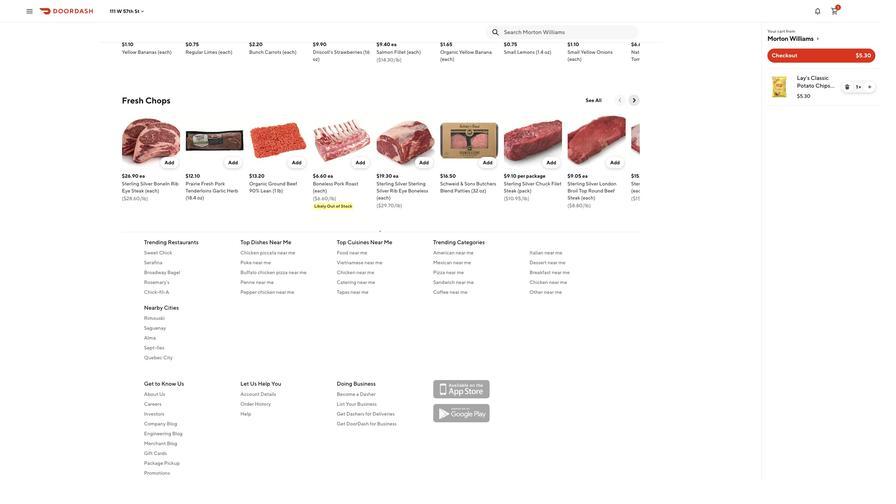 Task type: vqa. For each thing, say whether or not it's contained in the screenshot.
the left "delivery"
no



Task type: locate. For each thing, give the bounding box(es) containing it.
1 pork from the left
[[215, 181, 225, 187]]

silver inside $15.40 ea sterling silver short ribs (each) ($15.40/lb)
[[650, 181, 662, 187]]

chicken near me link for breakfast near me
[[530, 279, 618, 286]]

butchers
[[476, 181, 497, 187]]

pork inside $6.60 ea boneless pork roast (each) ($6.60/lb) likely out of stock
[[334, 181, 345, 187]]

tapas
[[337, 289, 350, 295]]

yellow left banana
[[459, 49, 474, 55]]

1 horizontal spatial 1
[[857, 84, 858, 90]]

fresh left chops
[[122, 95, 144, 105]]

0 horizontal spatial eye
[[122, 188, 130, 194]]

0 vertical spatial blog
[[167, 421, 177, 427]]

lay's classic potato chips (8 oz) image
[[769, 76, 790, 97]]

sterling for sterling silver sterling silver rib eye boneless (each)
[[377, 181, 394, 187]]

near down food near me link
[[365, 260, 375, 265]]

oz) down driscoll's
[[313, 56, 320, 62]]

1 vertical spatial organic
[[249, 181, 267, 187]]

broadway bagel link
[[144, 269, 232, 276]]

1 horizontal spatial chicken near me
[[530, 279, 567, 285]]

2 $0.75 from the left
[[504, 42, 518, 47]]

2 vertical spatial get
[[337, 421, 346, 427]]

$6.60 for $6.60 naturesweet cherubs tomatoes (10 oz)
[[632, 42, 645, 47]]

pork inside $12.10 prairie fresh pork tenderloins garlic herb (18.4 oz)
[[215, 181, 225, 187]]

0 vertical spatial $6.60
[[632, 42, 645, 47]]

0 horizontal spatial boneless
[[313, 181, 333, 187]]

fil-
[[159, 289, 166, 295]]

3 yellow from the left
[[581, 49, 596, 55]]

cards
[[154, 450, 167, 456]]

oz) inside $6.60 naturesweet cherubs tomatoes (10 oz)
[[662, 56, 669, 62]]

trending for trending restaurants
[[144, 239, 167, 246]]

me for "coffee near me" link
[[461, 289, 468, 295]]

2 horizontal spatial yellow
[[581, 49, 596, 55]]

1 horizontal spatial $5.30
[[856, 52, 872, 59]]

1 vertical spatial fresh
[[201, 181, 214, 187]]

fresh inside 'link'
[[122, 95, 144, 105]]

us right know
[[177, 380, 184, 387]]

me down 'breakfast near me'
[[555, 289, 562, 295]]

sandwich
[[433, 279, 455, 285]]

oz) inside $12.10 prairie fresh pork tenderloins garlic herb (18.4 oz)
[[197, 195, 204, 201]]

stock
[[341, 203, 352, 209]]

0 vertical spatial boneless
[[313, 181, 333, 187]]

0 horizontal spatial yellow
[[122, 49, 137, 55]]

3 sterling from the left
[[409, 181, 426, 187]]

pizza
[[276, 270, 288, 275]]

1 horizontal spatial beef
[[605, 188, 615, 194]]

($6.60/lb)
[[313, 196, 336, 201]]

0 vertical spatial organic
[[440, 49, 458, 55]]

me up pepper chicken near me
[[267, 279, 274, 285]]

1 horizontal spatial boneless
[[408, 188, 428, 194]]

pork up garlic
[[215, 181, 225, 187]]

near inside "link"
[[544, 289, 554, 295]]

1 horizontal spatial steak
[[504, 188, 517, 194]]

me up pizza near me link
[[464, 260, 471, 265]]

fresh inside $12.10 prairie fresh pork tenderloins garlic herb (18.4 oz)
[[201, 181, 214, 187]]

for up get doordash for business
[[366, 411, 372, 417]]

$0.75 inside $0.75 regular limes (each)
[[186, 42, 199, 47]]

near inside 'link'
[[548, 260, 558, 265]]

2 pork from the left
[[334, 181, 345, 187]]

investors
[[144, 411, 164, 417]]

near up vietnamese
[[350, 250, 359, 256]]

gift cards
[[144, 450, 167, 456]]

1
[[838, 5, 839, 9], [857, 84, 858, 90]]

0 horizontal spatial $0.75
[[186, 42, 199, 47]]

quebec
[[144, 355, 162, 360]]

silver left the short
[[650, 181, 662, 187]]

2 eye from the left
[[399, 188, 407, 194]]

silver down $19.30
[[377, 188, 389, 194]]

business inside "link"
[[377, 421, 397, 427]]

ea inside $6.60 ea boneless pork roast (each) ($6.60/lb) likely out of stock
[[328, 173, 333, 179]]

ea right $26.90
[[140, 173, 145, 179]]

yellow left the onions
[[581, 49, 596, 55]]

1 vertical spatial chicken
[[337, 270, 356, 275]]

0 horizontal spatial organic
[[249, 181, 267, 187]]

sterling inside '$26.90 ea sterling silver bonein rib eye steak (each) ($28.60/lb)'
[[122, 181, 139, 187]]

2 small from the left
[[568, 49, 580, 55]]

1 horizontal spatial $6.60
[[632, 42, 645, 47]]

steak up ($28.60/lb) on the top of the page
[[131, 188, 144, 194]]

me inside "link"
[[555, 289, 562, 295]]

steak inside $9.05 ea sterling silver london broil top round beef steak (each) ($8.80/lb)
[[568, 195, 580, 201]]

chicken piccata near me
[[241, 250, 295, 256]]

me down 'sandwich near me'
[[461, 289, 468, 295]]

$6.60 inside $6.60 naturesweet cherubs tomatoes (10 oz)
[[632, 42, 645, 47]]

sterling down $15.40
[[632, 181, 649, 187]]

$0.75 inside $0.75 small lemons (1.4 oz)
[[504, 42, 518, 47]]

organic yellow banana (each) image
[[440, 0, 499, 38]]

yellow for organic
[[459, 49, 474, 55]]

1 horizontal spatial $0.75
[[504, 42, 518, 47]]

near up piccata
[[269, 239, 282, 246]]

2 yellow from the left
[[459, 49, 474, 55]]

0 horizontal spatial your
[[346, 401, 356, 407]]

a
[[357, 391, 359, 397]]

2 $1.10 from the left
[[568, 42, 579, 47]]

blog inside the merchant blog link
[[167, 441, 177, 446]]

coffee near me link
[[433, 289, 521, 296]]

(each) up ($6.60/lb)
[[313, 188, 327, 194]]

1 small from the left
[[504, 49, 516, 55]]

pork
[[215, 181, 225, 187], [334, 181, 345, 187]]

$5.30
[[856, 52, 872, 59], [797, 93, 811, 99]]

blog inside engineering blog link
[[172, 431, 183, 436]]

blog up the merchant blog link
[[172, 431, 183, 436]]

me for pizza near me link
[[457, 270, 464, 275]]

add for prairie fresh pork tenderloins garlic herb (18.4 oz)
[[228, 160, 238, 165]]

previous button of carousel image
[[617, 97, 624, 104]]

organic for (each)
[[440, 49, 458, 55]]

×
[[859, 84, 862, 90]]

1 right notification bell icon
[[838, 5, 839, 9]]

1 vertical spatial for
[[370, 421, 376, 427]]

6 sterling from the left
[[632, 181, 649, 187]]

me for top dishes near me
[[283, 239, 291, 246]]

$9.05
[[568, 173, 582, 179]]

ea inside '$26.90 ea sterling silver bonein rib eye steak (each) ($28.60/lb)'
[[140, 173, 145, 179]]

ea for $15.40
[[648, 173, 654, 179]]

1 sterling from the left
[[122, 181, 139, 187]]

regular limes (each) image
[[186, 0, 244, 38]]

lean
[[261, 188, 272, 194]]

organic inside $1.65 organic yellow banana (each)
[[440, 49, 458, 55]]

fresh
[[122, 95, 144, 105], [201, 181, 214, 187]]

notification bell image
[[814, 7, 822, 15]]

lay's classic potato chips (8 oz) $5.30
[[797, 75, 831, 99]]

yellow inside $1.65 organic yellow banana (each)
[[459, 49, 474, 55]]

2 horizontal spatial steak
[[568, 195, 580, 201]]

fresh up the tenderloins
[[201, 181, 214, 187]]

ea inside $19.30 ea sterling silver sterling silver rib eye boneless (each) ($29.70/lb)
[[393, 173, 399, 179]]

(each) down search morton williams search box
[[568, 56, 582, 62]]

$1.10 for $1.10 small yellow onions (each)
[[568, 42, 579, 47]]

1 horizontal spatial me
[[384, 239, 393, 246]]

broadway
[[144, 270, 167, 275]]

1 vertical spatial chicken near me
[[530, 279, 567, 285]]

(each) inside $1.10 yellow bananas (each)
[[158, 49, 172, 55]]

1 vertical spatial boneless
[[408, 188, 428, 194]]

0 horizontal spatial $5.30
[[797, 93, 811, 99]]

me for vietnamese near me's chicken near me link
[[368, 270, 375, 275]]

(each) up ($29.70/lb)
[[377, 195, 391, 201]]

$16.50 schweid & sons butchers blend patties (32 oz)
[[440, 173, 497, 194]]

eye up ($28.60/lb) on the top of the page
[[122, 188, 130, 194]]

chicken near me link up other near me "link"
[[530, 279, 618, 286]]

$6.60 for $6.60 ea boneless pork roast (each) ($6.60/lb) likely out of stock
[[313, 173, 327, 179]]

$1.10 inside $1.10 small yellow onions (each)
[[568, 42, 579, 47]]

get dashers for deliveries link
[[337, 410, 425, 417]]

2 vertical spatial blog
[[167, 441, 177, 446]]

$1.10 yellow bananas (each)
[[122, 42, 172, 55]]

me down the chicken piccata near me
[[264, 260, 271, 265]]

next button of carousel image
[[631, 97, 638, 104]]

$0.75
[[186, 42, 199, 47], [504, 42, 518, 47]]

0 horizontal spatial top
[[241, 239, 250, 246]]

0 vertical spatial $5.30
[[856, 52, 872, 59]]

sterling up broil
[[568, 181, 585, 187]]

0 vertical spatial chicken near me link
[[337, 269, 425, 276]]

your cart from
[[768, 29, 796, 34]]

me for mexican near me link
[[464, 260, 471, 265]]

sterling silver bonein rib eye steak (each) image
[[122, 112, 180, 170]]

0 horizontal spatial trending
[[144, 239, 167, 246]]

$6.60 inside $6.60 ea boneless pork roast (each) ($6.60/lb) likely out of stock
[[313, 173, 327, 179]]

iles
[[157, 345, 164, 351]]

2 vertical spatial business
[[377, 421, 397, 427]]

boneless up ($6.60/lb)
[[313, 181, 333, 187]]

trending up sweet chick
[[144, 239, 167, 246]]

silver up round
[[586, 181, 599, 187]]

penne near me link
[[241, 279, 329, 286]]

steak down broil
[[568, 195, 580, 201]]

beef inside the $13.20 organic ground beef 90% lean (1 lb)
[[287, 181, 297, 187]]

1 vertical spatial your
[[346, 401, 356, 407]]

oz) right (10
[[662, 56, 669, 62]]

1 horizontal spatial $1.10
[[568, 42, 579, 47]]

silver inside '$26.90 ea sterling silver bonein rib eye steak (each) ($28.60/lb)'
[[140, 181, 153, 187]]

near for catering near me link
[[357, 279, 367, 285]]

0 horizontal spatial $1.10
[[122, 42, 134, 47]]

2 sterling from the left
[[377, 181, 394, 187]]

company
[[144, 421, 166, 427]]

1 vertical spatial $6.60
[[313, 173, 327, 179]]

breakfast
[[530, 270, 551, 275]]

near right other
[[544, 289, 554, 295]]

2 horizontal spatial us
[[250, 380, 257, 387]]

0 horizontal spatial us
[[159, 391, 165, 397]]

sterling inside $15.40 ea sterling silver short ribs (each) ($15.40/lb)
[[632, 181, 649, 187]]

1 eye from the left
[[122, 188, 130, 194]]

0 vertical spatial rib
[[171, 181, 179, 187]]

(each) inside $9.05 ea sterling silver london broil top round beef steak (each) ($8.80/lb)
[[581, 195, 596, 201]]

ea inside $9.40 ea salmon fillet (each) ($14.30/lb)
[[391, 42, 397, 47]]

2 me from the left
[[384, 239, 393, 246]]

you
[[272, 380, 281, 387]]

eye inside $19.30 ea sterling silver sterling silver rib eye boneless (each) ($29.70/lb)
[[399, 188, 407, 194]]

me up chicken piccata near me link
[[283, 239, 291, 246]]

0 horizontal spatial fresh
[[122, 95, 144, 105]]

me for other near me "link"
[[555, 289, 562, 295]]

1 horizontal spatial fresh
[[201, 181, 214, 187]]

chicken near me for other
[[530, 279, 567, 285]]

ea right $9.05
[[583, 173, 588, 179]]

0 horizontal spatial chicken near me link
[[337, 269, 425, 276]]

0 vertical spatial fresh
[[122, 95, 144, 105]]

dishes
[[251, 239, 268, 246]]

1 vertical spatial $5.30
[[797, 93, 811, 99]]

sterling down $19.30
[[377, 181, 394, 187]]

restaurants
[[168, 239, 199, 246]]

let us help you
[[241, 380, 281, 387]]

broadway bagel
[[144, 270, 180, 275]]

american near me
[[433, 250, 474, 256]]

0 horizontal spatial chicken near me
[[337, 270, 375, 275]]

$5.30 down potato at the right
[[797, 93, 811, 99]]

90%
[[249, 188, 260, 194]]

for down get dashers for deliveries
[[370, 421, 376, 427]]

2 near from the left
[[370, 239, 383, 246]]

1 yellow from the left
[[122, 49, 137, 55]]

(18.4
[[186, 195, 196, 201]]

1 inside button
[[838, 5, 839, 9]]

oz) right (8
[[804, 90, 812, 97]]

1 horizontal spatial near
[[370, 239, 383, 246]]

chicken near me up catering near me
[[337, 270, 375, 275]]

1 horizontal spatial yellow
[[459, 49, 474, 55]]

small inside $0.75 small lemons (1.4 oz)
[[504, 49, 516, 55]]

1 for 1
[[838, 5, 839, 9]]

top left dishes
[[241, 239, 250, 246]]

organic inside the $13.20 organic ground beef 90% lean (1 lb)
[[249, 181, 267, 187]]

near up 'breakfast near me'
[[548, 260, 558, 265]]

beef right the ground
[[287, 181, 297, 187]]

0 horizontal spatial near
[[269, 239, 282, 246]]

1 vertical spatial rib
[[390, 188, 398, 194]]

get left doordash
[[337, 421, 346, 427]]

top for top dishes near me
[[241, 239, 250, 246]]

1 horizontal spatial chicken near me link
[[530, 279, 618, 286]]

1 horizontal spatial eye
[[399, 188, 407, 194]]

(each) right fillet
[[407, 49, 421, 55]]

(each) right carrots
[[283, 49, 297, 55]]

potato
[[797, 82, 815, 89]]

silver inside $9.10 per package sterling silver chuck filet steak (pack) ($10.95/lb)
[[523, 181, 535, 187]]

organic down $1.65
[[440, 49, 458, 55]]

me up 'sandwich near me'
[[457, 270, 464, 275]]

1 vertical spatial get
[[337, 411, 346, 417]]

0 vertical spatial chicken
[[258, 270, 275, 275]]

$1.10 down search morton williams search box
[[568, 42, 579, 47]]

for
[[366, 411, 372, 417], [370, 421, 376, 427]]

for for doordash
[[370, 421, 376, 427]]

short
[[663, 181, 676, 187]]

ea inside $9.05 ea sterling silver london broil top round beef steak (each) ($8.80/lb)
[[583, 173, 588, 179]]

2 trending from the left
[[433, 239, 456, 246]]

$0.75 up 'lemons'
[[504, 42, 518, 47]]

bunch carrots (each) image
[[249, 0, 307, 38]]

serafina
[[144, 260, 162, 265]]

chicken for buffalo
[[258, 270, 275, 275]]

1 vertical spatial chicken near me link
[[530, 279, 618, 286]]

sterling inside $9.05 ea sterling silver london broil top round beef steak (each) ($8.80/lb)
[[568, 181, 585, 187]]

oz) down the butchers
[[480, 188, 487, 194]]

$26.90
[[122, 173, 139, 179]]

2 vertical spatial chicken
[[530, 279, 549, 285]]

0 horizontal spatial pork
[[215, 181, 225, 187]]

rosemary's
[[144, 279, 170, 285]]

1 vertical spatial business
[[357, 401, 377, 407]]

1 horizontal spatial your
[[768, 29, 777, 34]]

0 horizontal spatial me
[[283, 239, 291, 246]]

1 horizontal spatial help
[[258, 380, 270, 387]]

(32
[[471, 188, 479, 194]]

me down penne near me link
[[287, 289, 294, 295]]

0 vertical spatial help
[[258, 380, 270, 387]]

ea up ($6.60/lb)
[[328, 173, 333, 179]]

poke near me
[[241, 260, 271, 265]]

1 left ×
[[857, 84, 858, 90]]

top inside $9.05 ea sterling silver london broil top round beef steak (each) ($8.80/lb)
[[579, 188, 588, 194]]

1 horizontal spatial organic
[[440, 49, 458, 55]]

($14.30/lb)
[[377, 57, 402, 63]]

near for vietnamese near me link
[[365, 260, 375, 265]]

chicken up catering
[[337, 270, 356, 275]]

$1.65
[[440, 42, 453, 47]]

ea inside $15.40 ea sterling silver short ribs (each) ($15.40/lb)
[[648, 173, 654, 179]]

get left to
[[144, 380, 154, 387]]

0 vertical spatial 1
[[838, 5, 839, 9]]

0 vertical spatial chicken
[[241, 250, 259, 256]]

Search Morton Williams search field
[[504, 29, 633, 36]]

us for let us help you
[[250, 380, 257, 387]]

me up the 'dessert near me'
[[556, 250, 563, 256]]

0 horizontal spatial steak
[[131, 188, 144, 194]]

ground
[[268, 181, 286, 187]]

food
[[337, 250, 349, 256]]

food near me link
[[337, 249, 425, 256]]

0 vertical spatial chicken near me
[[337, 270, 375, 275]]

sterling for sterling silver short ribs (each)
[[632, 181, 649, 187]]

$1.10
[[122, 42, 134, 47], [568, 42, 579, 47]]

1 horizontal spatial chicken
[[337, 270, 356, 275]]

doing business
[[337, 380, 376, 387]]

top up food
[[337, 239, 346, 246]]

lb)
[[277, 188, 283, 194]]

investors link
[[144, 410, 232, 417]]

0 horizontal spatial rib
[[171, 181, 179, 187]]

near down trending categories
[[456, 250, 466, 256]]

business up dasher
[[354, 380, 376, 387]]

saguenay
[[144, 325, 166, 331]]

oz) right (1.4
[[545, 49, 552, 55]]

near for other near me "link"
[[544, 289, 554, 295]]

help up details
[[258, 380, 270, 387]]

near for dessert near me 'link'
[[548, 260, 558, 265]]

organic
[[440, 49, 458, 55], [249, 181, 267, 187]]

ea for $9.40
[[391, 42, 397, 47]]

add
[[483, 28, 493, 34], [547, 28, 557, 34], [165, 160, 174, 165], [228, 160, 238, 165], [292, 160, 302, 165], [356, 160, 365, 165], [419, 160, 429, 165], [483, 160, 493, 165], [547, 160, 557, 165], [611, 160, 620, 165]]

chicken near me link for vietnamese near me
[[337, 269, 425, 276]]

1 horizontal spatial rib
[[390, 188, 398, 194]]

0 vertical spatial for
[[366, 411, 372, 417]]

trending for trending categories
[[433, 239, 456, 246]]

top right broil
[[579, 188, 588, 194]]

$9.05 ea sterling silver london broil top round beef steak (each) ($8.80/lb)
[[568, 173, 617, 208]]

get inside "link"
[[337, 421, 346, 427]]

organic down $13.20
[[249, 181, 267, 187]]

careers
[[144, 401, 162, 407]]

0 horizontal spatial beef
[[287, 181, 297, 187]]

promotions
[[144, 470, 170, 476]]

add for sterling silver bonein rib eye steak (each)
[[165, 160, 174, 165]]

me for american near me link
[[467, 250, 474, 256]]

1 horizontal spatial top
[[337, 239, 346, 246]]

0 vertical spatial get
[[144, 380, 154, 387]]

5 sterling from the left
[[568, 181, 585, 187]]

(each) inside $9.40 ea salmon fillet (each) ($14.30/lb)
[[407, 49, 421, 55]]

boneless pork roast (each) image
[[313, 112, 371, 170]]

rosemary's link
[[144, 279, 232, 286]]

small down search morton williams search box
[[568, 49, 580, 55]]

yellow inside $1.10 small yellow onions (each)
[[581, 49, 596, 55]]

me for breakfast near me link
[[563, 270, 570, 275]]

2 chicken from the top
[[258, 289, 275, 295]]

blog up engineering blog at the bottom
[[167, 421, 177, 427]]

oz) inside $9.90 driscoll's strawberries (16 oz)
[[313, 56, 320, 62]]

0 horizontal spatial chicken
[[241, 250, 259, 256]]

to
[[155, 380, 160, 387]]

steak inside '$26.90 ea sterling silver bonein rib eye steak (each) ($28.60/lb)'
[[131, 188, 144, 194]]

rib right bonein
[[171, 181, 179, 187]]

$5.30 up ×
[[856, 52, 872, 59]]

1 horizontal spatial trending
[[433, 239, 456, 246]]

business inside 'link'
[[357, 401, 377, 407]]

sterling down $26.90
[[122, 181, 139, 187]]

add for sterling silver london broil top round beef steak (each)
[[611, 160, 620, 165]]

0 horizontal spatial small
[[504, 49, 516, 55]]

sterling silver chuck filet steak (pack) image
[[504, 112, 562, 170]]

1 horizontal spatial pork
[[334, 181, 345, 187]]

1 $1.10 from the left
[[122, 42, 134, 47]]

1 horizontal spatial small
[[568, 49, 580, 55]]

see all
[[586, 97, 602, 103]]

near for cuisines
[[370, 239, 383, 246]]

me for "poke near me" link
[[264, 260, 271, 265]]

1 horizontal spatial us
[[177, 380, 184, 387]]

2 horizontal spatial chicken
[[530, 279, 549, 285]]

italian
[[530, 250, 544, 256]]

near up the 'dessert near me'
[[545, 250, 555, 256]]

chicken down penne near me
[[258, 289, 275, 295]]

fresh chops link
[[122, 95, 171, 106]]

sterling down $9.10
[[504, 181, 522, 187]]

pork left roast
[[334, 181, 345, 187]]

silver
[[140, 181, 153, 187], [395, 181, 408, 187], [523, 181, 535, 187], [586, 181, 599, 187], [650, 181, 662, 187], [377, 188, 389, 194]]

dashers
[[347, 411, 365, 417]]

(each) down round
[[581, 195, 596, 201]]

sterling for sterling silver london broil top round beef steak (each)
[[568, 181, 585, 187]]

small for small lemons (1.4 oz)
[[504, 49, 516, 55]]

organic ground beef 90% lean (1 lb) image
[[249, 112, 307, 170]]

for for dashers
[[366, 411, 372, 417]]

$2.20
[[249, 42, 263, 47]]

0 vertical spatial beef
[[287, 181, 297, 187]]

chicken for breakfast
[[530, 279, 549, 285]]

$1.10 inside $1.10 yellow bananas (each)
[[122, 42, 134, 47]]

small left 'lemons'
[[504, 49, 516, 55]]

chicken piccata near me link
[[241, 249, 329, 256]]

cuisines
[[348, 239, 369, 246]]

me inside 'link'
[[559, 260, 566, 265]]

1 vertical spatial beef
[[605, 188, 615, 194]]

me down catering near me
[[362, 289, 369, 295]]

gift
[[144, 450, 153, 456]]

ea for $6.60
[[328, 173, 333, 179]]

per
[[518, 173, 526, 179]]

for inside "link"
[[370, 421, 376, 427]]

0 horizontal spatial help
[[241, 411, 251, 417]]

0 horizontal spatial 1
[[838, 5, 839, 9]]

near down mexican near me on the bottom of page
[[446, 270, 456, 275]]

sterling inside $9.10 per package sterling silver chuck filet steak (pack) ($10.95/lb)
[[504, 181, 522, 187]]

near
[[278, 250, 287, 256], [350, 250, 359, 256], [456, 250, 466, 256], [545, 250, 555, 256], [253, 260, 263, 265], [365, 260, 375, 265], [453, 260, 463, 265], [548, 260, 558, 265], [289, 270, 299, 275], [357, 270, 367, 275], [446, 270, 456, 275], [552, 270, 562, 275], [256, 279, 266, 285], [357, 279, 367, 285], [456, 279, 466, 285], [549, 279, 559, 285], [276, 289, 286, 295], [351, 289, 361, 295], [450, 289, 460, 295], [544, 289, 554, 295]]

help down order in the left of the page
[[241, 411, 251, 417]]

me down food near me link
[[376, 260, 383, 265]]

1 $0.75 from the left
[[186, 42, 199, 47]]

near for pizza near me link
[[446, 270, 456, 275]]

merchant blog
[[144, 441, 177, 446]]

chicken near me down 'breakfast near me'
[[530, 279, 567, 285]]

sterling silver london broil top round beef steak (each) image
[[568, 112, 626, 170]]

near for "coffee near me" link
[[450, 289, 460, 295]]

business down deliveries
[[377, 421, 397, 427]]

near down 'breakfast near me'
[[549, 279, 559, 285]]

1 trending from the left
[[144, 239, 167, 246]]

1 vertical spatial chicken
[[258, 289, 275, 295]]

steak inside $9.10 per package sterling silver chuck filet steak (pack) ($10.95/lb)
[[504, 188, 517, 194]]

near down the 'dessert near me'
[[552, 270, 562, 275]]

near down american near me
[[453, 260, 463, 265]]

$0.75 for $0.75 small lemons (1.4 oz)
[[504, 42, 518, 47]]

4 sterling from the left
[[504, 181, 522, 187]]

(each) right "bananas" on the top of the page
[[158, 49, 172, 55]]

get down the list
[[337, 411, 346, 417]]

1 vertical spatial blog
[[172, 431, 183, 436]]

other
[[530, 289, 543, 295]]

beef down london
[[605, 188, 615, 194]]

boneless
[[313, 181, 333, 187], [408, 188, 428, 194]]

eye inside '$26.90 ea sterling silver bonein rib eye steak (each) ($28.60/lb)'
[[122, 188, 130, 194]]

chops
[[145, 95, 171, 105]]

add button
[[479, 25, 497, 37], [479, 25, 497, 37], [543, 25, 561, 37], [543, 25, 561, 37], [160, 157, 179, 168], [160, 157, 179, 168], [224, 157, 242, 168], [224, 157, 242, 168], [288, 157, 306, 168], [288, 157, 306, 168], [352, 157, 370, 168], [352, 157, 370, 168], [415, 157, 433, 168], [415, 157, 433, 168], [479, 157, 497, 168], [479, 157, 497, 168], [543, 157, 561, 168], [543, 157, 561, 168], [606, 157, 624, 168], [606, 157, 624, 168]]

2 horizontal spatial top
[[579, 188, 588, 194]]

add for small lemons (1.4 oz)
[[547, 28, 557, 34]]

(each) up ($15.40/lb)
[[632, 188, 646, 194]]

1 near from the left
[[269, 239, 282, 246]]

account details link
[[241, 391, 329, 398]]

1 me from the left
[[283, 239, 291, 246]]

me for vietnamese near me link
[[376, 260, 383, 265]]

1 vertical spatial 1
[[857, 84, 858, 90]]

me up "coffee near me" link
[[467, 279, 474, 285]]

cherubs
[[662, 49, 681, 55]]

$9.90
[[313, 42, 327, 47]]

ea right $15.40
[[648, 173, 654, 179]]

me down top cuisines near me
[[360, 250, 367, 256]]

yellow left "bananas" on the top of the page
[[122, 49, 137, 55]]

sept-iles link
[[144, 344, 232, 351]]

us right let
[[250, 380, 257, 387]]

bonein
[[154, 181, 170, 187]]

me for dessert near me 'link'
[[559, 260, 566, 265]]

1 chicken from the top
[[258, 270, 275, 275]]

silver up ($29.70/lb)
[[395, 181, 408, 187]]

sterling for sterling silver bonein rib eye steak (each)
[[122, 181, 139, 187]]

blog inside company blog link
[[167, 421, 177, 427]]

$1.10 for $1.10 yellow bananas (each)
[[122, 42, 134, 47]]

near for "poke near me" link
[[253, 260, 263, 265]]

sterling left schweid
[[409, 181, 426, 187]]

0 horizontal spatial $6.60
[[313, 173, 327, 179]]

small inside $1.10 small yellow onions (each)
[[568, 49, 580, 55]]

near up "poke near me" link
[[278, 250, 287, 256]]

silver inside $9.05 ea sterling silver london broil top round beef steak (each) ($8.80/lb)
[[586, 181, 599, 187]]



Task type: describe. For each thing, give the bounding box(es) containing it.
top cuisines near me
[[337, 239, 393, 246]]

(1
[[273, 188, 276, 194]]

poke near me link
[[241, 259, 329, 266]]

tapas near me link
[[337, 289, 425, 296]]

boneless inside $6.60 ea boneless pork roast (each) ($6.60/lb) likely out of stock
[[313, 181, 333, 187]]

blog for company blog
[[167, 421, 177, 427]]

add for organic ground beef 90% lean (1 lb)
[[292, 160, 302, 165]]

list
[[337, 401, 345, 407]]

(pack)
[[518, 188, 532, 194]]

oz) inside $0.75 small lemons (1.4 oz)
[[545, 49, 552, 55]]

me for food near me link
[[360, 250, 367, 256]]

1 ×
[[857, 84, 862, 90]]

near down vietnamese near me at the bottom of the page
[[357, 270, 367, 275]]

get for get dashers for deliveries
[[337, 411, 346, 417]]

naturesweet
[[632, 49, 661, 55]]

near for mexican near me link
[[453, 260, 463, 265]]

(each) inside $2.20 bunch carrots (each)
[[283, 49, 297, 55]]

me for tapas near me link
[[362, 289, 369, 295]]

schweid & sons butchers blend patties (32 oz) image
[[440, 112, 499, 170]]

likely
[[314, 203, 326, 209]]

salmon
[[377, 49, 393, 55]]

help link
[[241, 410, 329, 417]]

(each) inside $0.75 regular limes (each)
[[218, 49, 233, 55]]

prairie fresh pork tenderloins garlic herb (18.4 oz) image
[[186, 112, 244, 170]]

near for sandwich near me link
[[456, 279, 466, 285]]

rib inside '$26.90 ea sterling silver bonein rib eye steak (each) ($28.60/lb)'
[[171, 181, 179, 187]]

sterling silver sterling silver rib eye boneless (each) image
[[377, 112, 435, 170]]

get dashers for deliveries
[[337, 411, 395, 417]]

rib inside $19.30 ea sterling silver sterling silver rib eye boneless (each) ($29.70/lb)
[[390, 188, 398, 194]]

st
[[135, 8, 140, 14]]

me for 'italian near me' link at the bottom right
[[556, 250, 563, 256]]

pork for boneless
[[334, 181, 345, 187]]

steak for sterling
[[504, 188, 517, 194]]

$0.75 small lemons (1.4 oz)
[[504, 42, 552, 55]]

me for penne near me link
[[267, 279, 274, 285]]

morton williams link
[[768, 34, 876, 43]]

merchant blog link
[[144, 440, 232, 447]]

add for boneless pork roast (each)
[[356, 160, 365, 165]]

steak for silver
[[131, 188, 144, 194]]

morton williams
[[768, 35, 814, 42]]

package
[[527, 173, 546, 179]]

57th
[[123, 8, 134, 14]]

near for breakfast near me link
[[552, 270, 562, 275]]

111 w 57th st
[[110, 8, 140, 14]]

me for top cuisines near me
[[384, 239, 393, 246]]

categories
[[457, 239, 485, 246]]

chicken for vietnamese
[[337, 270, 356, 275]]

yellow for small
[[581, 49, 596, 55]]

chicken near me for catering
[[337, 270, 375, 275]]

silver for $9.05 ea
[[586, 181, 599, 187]]

1 for 1 ×
[[857, 84, 858, 90]]

ea for $26.90
[[140, 173, 145, 179]]

engineering
[[144, 431, 171, 436]]

near for 'italian near me' link at the bottom right
[[545, 250, 555, 256]]

(each) inside $6.60 ea boneless pork roast (each) ($6.60/lb) likely out of stock
[[313, 188, 327, 194]]

top for top cuisines near me
[[337, 239, 346, 246]]

($28.60/lb)
[[122, 196, 148, 201]]

mexican near me
[[433, 260, 471, 265]]

blend
[[440, 188, 454, 194]]

silver for $26.90 ea
[[140, 181, 153, 187]]

company blog link
[[144, 420, 232, 427]]

boneless inside $19.30 ea sterling silver sterling silver rib eye boneless (each) ($29.70/lb)
[[408, 188, 428, 194]]

$5.30 inside lay's classic potato chips (8 oz) $5.30
[[797, 93, 811, 99]]

blog for merchant blog
[[167, 441, 177, 446]]

yellow inside $1.10 yellow bananas (each)
[[122, 49, 137, 55]]

near for dishes
[[269, 239, 282, 246]]

$19.30 ea sterling silver sterling silver rib eye boneless (each) ($29.70/lb)
[[377, 173, 428, 208]]

vietnamese near me
[[337, 260, 383, 265]]

us for about us
[[159, 391, 165, 397]]

your inside 'link'
[[346, 401, 356, 407]]

blog for engineering blog
[[172, 431, 183, 436]]

sweet chick
[[144, 250, 172, 256]]

(each) inside $1.10 small yellow onions (each)
[[568, 56, 582, 62]]

near for american near me link
[[456, 250, 466, 256]]

pizza near me
[[433, 270, 464, 275]]

broil
[[568, 188, 578, 194]]

chick
[[159, 250, 172, 256]]

near right the pizza
[[289, 270, 299, 275]]

chips
[[816, 82, 831, 89]]

yellow bananas (each) image
[[122, 0, 180, 38]]

oz) inside lay's classic potato chips (8 oz) $5.30
[[804, 90, 812, 97]]

oz) inside the $16.50 schweid & sons butchers blend patties (32 oz)
[[480, 188, 487, 194]]

1 vertical spatial help
[[241, 411, 251, 417]]

breakfast near me
[[530, 270, 570, 275]]

open menu image
[[25, 7, 34, 15]]

$19.30
[[377, 173, 392, 179]]

dessert near me link
[[530, 259, 618, 266]]

near for food near me link
[[350, 250, 359, 256]]

become
[[337, 391, 356, 397]]

silver for $19.30 ea
[[395, 181, 408, 187]]

list your business link
[[337, 400, 425, 408]]

driscoll's
[[313, 49, 333, 55]]

$0.75 for $0.75 regular limes (each)
[[186, 42, 199, 47]]

herb
[[227, 188, 238, 194]]

organic for 90%
[[249, 181, 267, 187]]

italian near me link
[[530, 249, 618, 256]]

london
[[600, 181, 617, 187]]

near for tapas near me link
[[351, 289, 361, 295]]

all
[[596, 97, 602, 103]]

engineering blog
[[144, 431, 183, 436]]

me for chicken near me link related to breakfast near me
[[560, 279, 567, 285]]

sandwich near me link
[[433, 279, 521, 286]]

classic
[[811, 75, 829, 81]]

buffalo
[[241, 270, 257, 275]]

(each) inside $15.40 ea sterling silver short ribs (each) ($15.40/lb)
[[632, 188, 646, 194]]

get to know us
[[144, 380, 184, 387]]

trending categories
[[433, 239, 485, 246]]

let
[[241, 380, 249, 387]]

about us link
[[144, 391, 232, 398]]

chicken for pepper
[[258, 289, 275, 295]]

get doordash for business link
[[337, 420, 425, 427]]

near down penne near me link
[[276, 289, 286, 295]]

driscoll's strawberries (16 oz) image
[[313, 0, 371, 38]]

me up penne near me link
[[300, 270, 307, 275]]

details
[[261, 391, 276, 397]]

(each) inside $19.30 ea sterling silver sterling silver rib eye boneless (each) ($29.70/lb)
[[377, 195, 391, 201]]

$1.65 organic yellow banana (each)
[[440, 42, 492, 62]]

city
[[163, 355, 173, 360]]

salmon fillet (each) image
[[377, 0, 435, 38]]

package
[[144, 460, 163, 466]]

quebec city
[[144, 355, 173, 360]]

$6.60 ea boneless pork roast (each) ($6.60/lb) likely out of stock
[[313, 173, 359, 209]]

get for get to know us
[[144, 380, 154, 387]]

(16
[[363, 49, 370, 55]]

about
[[144, 391, 158, 397]]

engineering blog link
[[144, 430, 232, 437]]

me for sandwich near me link
[[467, 279, 474, 285]]

history
[[255, 401, 271, 407]]

$26.90 ea sterling silver bonein rib eye steak (each) ($28.60/lb)
[[122, 173, 179, 201]]

add for schweid & sons butchers blend patties (32 oz)
[[483, 160, 493, 165]]

lay's
[[797, 75, 810, 81]]

tapas near me
[[337, 289, 369, 295]]

$9.40
[[377, 42, 390, 47]]

quebec city link
[[144, 354, 232, 361]]

add for sterling silver sterling silver rib eye boneless (each)
[[419, 160, 429, 165]]

filet
[[552, 181, 562, 187]]

beef inside $9.05 ea sterling silver london broil top round beef steak (each) ($8.80/lb)
[[605, 188, 615, 194]]

pork for fresh
[[215, 181, 225, 187]]

me for catering near me link
[[368, 279, 375, 285]]

silver for $15.40 ea
[[650, 181, 662, 187]]

roast
[[346, 181, 359, 187]]

($8.80/lb)
[[568, 203, 591, 208]]

(each) inside $1.65 organic yellow banana (each)
[[440, 56, 455, 62]]

me up "poke near me" link
[[288, 250, 295, 256]]

near for penne near me link
[[256, 279, 266, 285]]

add one to cart image
[[868, 84, 873, 90]]

0 vertical spatial business
[[354, 380, 376, 387]]

catering near me link
[[337, 279, 425, 286]]

top dishes near me
[[241, 239, 291, 246]]

small yellow onions (each) image
[[568, 0, 626, 38]]

list your business
[[337, 401, 377, 407]]

get for get doordash for business
[[337, 421, 346, 427]]

penne near me
[[241, 279, 274, 285]]

ea for $9.05
[[583, 173, 588, 179]]

(each) inside '$26.90 ea sterling silver bonein rib eye steak (each) ($28.60/lb)'
[[145, 188, 159, 194]]

($29.70/lb)
[[377, 203, 402, 208]]

(8
[[797, 90, 803, 97]]

ea for $19.30
[[393, 173, 399, 179]]

vietnamese
[[337, 260, 364, 265]]

small lemons (1.4 oz) image
[[504, 0, 562, 38]]

(10
[[654, 56, 661, 62]]

1 items, open order cart image
[[831, 7, 839, 15]]

add for sterling silver chuck filet steak (pack)
[[547, 160, 557, 165]]

remove item from cart image
[[845, 84, 851, 90]]

american
[[433, 250, 455, 256]]

small for small yellow onions (each)
[[568, 49, 580, 55]]

add for organic yellow banana (each)
[[483, 28, 493, 34]]

0 vertical spatial your
[[768, 29, 777, 34]]



